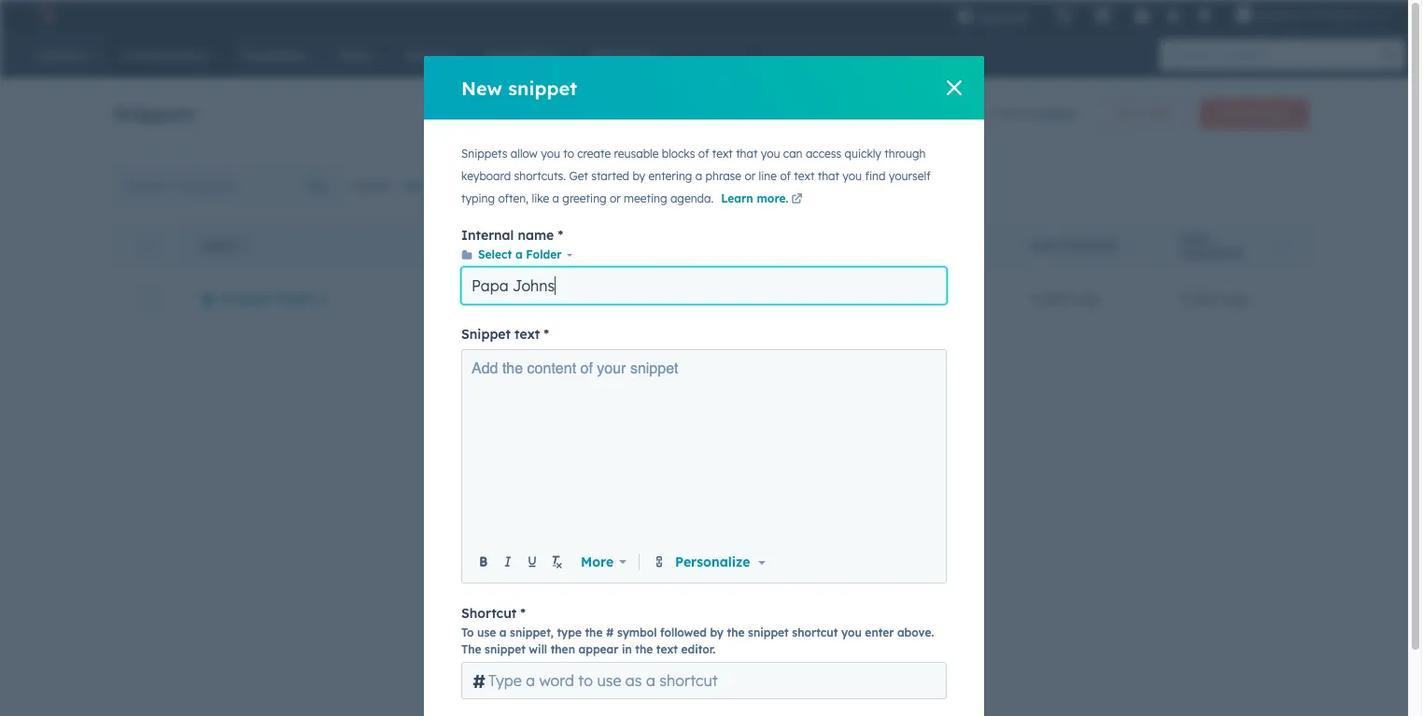 Task type: describe. For each thing, give the bounding box(es) containing it.
name
[[202, 239, 235, 253]]

0 horizontal spatial that
[[736, 147, 758, 161]]

1
[[318, 290, 325, 307]]

date created button
[[1010, 224, 1159, 265]]

snippets allow you to create reusable blocks of text that you can access quickly through keyboard shortcuts. get started by entering a phrase or line of text that you find yourself typing often, like a greeting or meeting agenda.
[[461, 147, 931, 205]]

the up appear
[[585, 626, 603, 640]]

name
[[518, 227, 554, 244]]

use
[[477, 626, 496, 640]]

text up link opens in a new window icon
[[794, 169, 815, 183]]

studios
[[1317, 7, 1360, 22]]

snippet text
[[461, 326, 540, 343]]

help image
[[1134, 8, 1151, 25]]

date for date created
[[1032, 239, 1061, 253]]

get
[[569, 169, 588, 183]]

2 ago from the left
[[1226, 290, 1250, 307]]

create snippet button
[[1200, 99, 1309, 129]]

you left to
[[541, 147, 560, 161]]

# inside shortcut element
[[473, 669, 486, 693]]

snippet right your
[[630, 361, 679, 377]]

quickly
[[845, 147, 882, 161]]

link opens in a new window image
[[792, 191, 803, 208]]

will
[[529, 643, 547, 657]]

in
[[622, 643, 632, 657]]

apoptosis studios 2
[[1257, 7, 1370, 22]]

snippet,
[[510, 626, 554, 640]]

personalize
[[675, 553, 751, 570]]

press to sort. element
[[1279, 238, 1286, 254]]

settings image
[[1166, 8, 1182, 25]]

# inside "shortcut to use a snippet, type the # symbol followed by the snippet shortcut you enter above. the snippet will then appear in the text editor."
[[606, 626, 614, 640]]

ascending sort. press to sort descending. element
[[241, 238, 248, 254]]

notifications image
[[1197, 8, 1214, 25]]

reusable
[[614, 147, 659, 161]]

Search HubSpot search field
[[1160, 39, 1389, 71]]

by inside "shortcut to use a snippet, type the # symbol followed by the snippet shortcut you enter above. the snippet will then appear in the text editor."
[[710, 626, 724, 640]]

select
[[478, 248, 512, 262]]

modified
[[1182, 246, 1242, 260]]

add the content of your snippet
[[472, 361, 679, 377]]

tara schultz
[[883, 290, 957, 307]]

snippet left shortcut
[[748, 626, 789, 640]]

new folder
[[1115, 106, 1173, 120]]

upgrade image
[[957, 8, 974, 25]]

new for new folder
[[1115, 106, 1139, 120]]

shortcut to use a snippet, type the # symbol followed by the snippet shortcut you enter above. the snippet will then appear in the text editor.
[[461, 605, 934, 657]]

by inside snippets allow you to create reusable blocks of text that you can access quickly through keyboard shortcuts. get started by entering a phrase or line of text that you find yourself typing often, like a greeting or meeting agenda.
[[633, 169, 646, 183]]

close image
[[947, 80, 962, 95]]

the right in
[[635, 643, 653, 657]]

content
[[527, 361, 576, 377]]

to
[[563, 147, 574, 161]]

line
[[759, 169, 777, 183]]

any
[[403, 177, 428, 194]]

started
[[591, 169, 630, 183]]

name button
[[179, 224, 860, 265]]

0 vertical spatial or
[[745, 169, 756, 183]]

the right add
[[502, 361, 523, 377]]

1 8 days ago from the left
[[1032, 290, 1101, 307]]

dialog containing new snippet
[[424, 56, 985, 716]]

your
[[597, 361, 626, 377]]

by inside button
[[938, 239, 953, 253]]

Internal name text field
[[461, 267, 947, 305]]

tara
[[883, 290, 909, 307]]

settings link
[[1162, 5, 1186, 25]]

a right like
[[553, 191, 560, 205]]

you left can
[[761, 147, 780, 161]]

a inside "shortcut to use a snippet, type the # symbol followed by the snippet shortcut you enter above. the snippet will then appear in the text editor."
[[500, 626, 507, 640]]

snippet folder 1 button
[[202, 290, 325, 307]]

search image
[[1383, 49, 1396, 62]]

more.
[[757, 191, 789, 205]]

select a folder button
[[461, 245, 573, 265]]

select a folder
[[478, 248, 562, 262]]

marketplaces image
[[1095, 8, 1112, 25]]

ascending sort. press to sort descending. image
[[241, 238, 248, 251]]

link opens in a new window image
[[792, 194, 803, 205]]

entering
[[649, 169, 693, 183]]

2 days from the left
[[1193, 290, 1222, 307]]

menu containing apoptosis studios 2
[[944, 0, 1400, 30]]

more button
[[569, 553, 639, 571]]

tara schultz image
[[1236, 7, 1253, 23]]

hubspot image
[[34, 4, 56, 26]]

of right blocks
[[699, 147, 709, 161]]

date created
[[1032, 239, 1117, 253]]

text up content
[[515, 326, 540, 343]]

of left your
[[581, 361, 593, 377]]

snippet inside button
[[1254, 106, 1293, 120]]

then
[[551, 643, 575, 657]]

2 8 days ago from the left
[[1182, 290, 1250, 307]]

2 8 from the left
[[1182, 290, 1189, 307]]

new for new snippet
[[461, 76, 503, 99]]

blocks
[[662, 147, 695, 161]]

like
[[532, 191, 549, 205]]

calling icon image
[[1056, 7, 1073, 24]]

learn more.
[[721, 191, 789, 205]]

shortcut
[[792, 626, 838, 640]]

folder for snippet
[[276, 290, 314, 307]]

you left find at the top right
[[843, 169, 862, 183]]

often,
[[498, 191, 529, 205]]

snippets for snippets
[[113, 101, 195, 125]]

learn more. link
[[721, 191, 806, 208]]

above.
[[898, 626, 934, 640]]

add
[[472, 361, 498, 377]]

create
[[1216, 106, 1251, 120]]

marketplaces button
[[1084, 0, 1123, 30]]

agenda.
[[671, 191, 714, 205]]

personalize button
[[671, 552, 769, 572]]

created inside snippets banner
[[1030, 106, 1077, 122]]

calling icon button
[[1048, 3, 1080, 27]]

upgrade
[[977, 9, 1030, 24]]

text up phrase
[[712, 147, 733, 161]]

schultz
[[913, 290, 957, 307]]

apoptosis
[[1257, 7, 1314, 22]]

press to sort. image
[[1279, 238, 1286, 251]]

new snippet
[[461, 76, 577, 99]]

snippet up allow
[[508, 76, 577, 99]]



Task type: vqa. For each thing, say whether or not it's contained in the screenshot.
topmost created
yes



Task type: locate. For each thing, give the bounding box(es) containing it.
shortcuts.
[[514, 169, 566, 183]]

1 horizontal spatial days
[[1193, 290, 1222, 307]]

Search search field
[[113, 167, 340, 205]]

# down the
[[473, 669, 486, 693]]

find
[[865, 169, 886, 183]]

0 horizontal spatial 8 days ago
[[1032, 290, 1101, 307]]

0 horizontal spatial by
[[633, 169, 646, 183]]

a right use
[[500, 626, 507, 640]]

created inside button
[[1065, 239, 1117, 253]]

1 vertical spatial folder
[[276, 290, 314, 307]]

1 vertical spatial #
[[473, 669, 486, 693]]

1 horizontal spatial or
[[745, 169, 756, 183]]

of right the line
[[780, 169, 791, 183]]

1 horizontal spatial snippet
[[461, 326, 511, 343]]

appear
[[579, 643, 619, 657]]

phrase
[[706, 169, 742, 183]]

0 of 5 created
[[991, 106, 1077, 122]]

8 days ago down the date created
[[1032, 290, 1101, 307]]

that down access
[[818, 169, 840, 183]]

folder left 1
[[276, 290, 314, 307]]

you
[[541, 147, 560, 161], [761, 147, 780, 161], [843, 169, 862, 183], [842, 626, 862, 640]]

0 horizontal spatial or
[[610, 191, 621, 205]]

a up agenda.
[[696, 169, 703, 183]]

date for date modified
[[1182, 232, 1211, 246]]

date modified button
[[1159, 224, 1309, 265]]

date inside date modified
[[1182, 232, 1211, 246]]

0 vertical spatial that
[[736, 147, 758, 161]]

menu item
[[1043, 0, 1047, 30]]

0 horizontal spatial new
[[461, 76, 503, 99]]

snippet down use
[[485, 643, 526, 657]]

1 vertical spatial created
[[1065, 239, 1117, 253]]

that
[[736, 147, 758, 161], [818, 169, 840, 183]]

meeting
[[624, 191, 667, 205]]

text inside "shortcut to use a snippet, type the # symbol followed by the snippet shortcut you enter above. the snippet will then appear in the text editor."
[[656, 643, 678, 657]]

menu
[[944, 0, 1400, 30]]

created by
[[883, 239, 953, 253]]

the right followed
[[727, 626, 745, 640]]

you left enter
[[842, 626, 862, 640]]

folder for new
[[1142, 106, 1173, 120]]

0 vertical spatial snippet
[[221, 290, 272, 307]]

ago down the date created
[[1076, 290, 1101, 307]]

#
[[606, 626, 614, 640], [473, 669, 486, 693]]

0 vertical spatial snippets
[[113, 101, 195, 125]]

a
[[696, 169, 703, 183], [553, 191, 560, 205], [515, 248, 523, 262], [500, 626, 507, 640]]

new folder button
[[1099, 99, 1189, 129]]

1 horizontal spatial folder
[[1142, 106, 1173, 120]]

days down the modified in the right top of the page
[[1193, 290, 1222, 307]]

0 vertical spatial folder
[[1142, 106, 1173, 120]]

by
[[633, 169, 646, 183], [938, 239, 953, 253], [710, 626, 724, 640]]

1 8 from the left
[[1032, 290, 1040, 307]]

text down followed
[[656, 643, 678, 657]]

snippets
[[113, 101, 195, 125], [461, 147, 508, 161]]

keyboard
[[461, 169, 511, 183]]

0 vertical spatial by
[[633, 169, 646, 183]]

snippet up add
[[461, 326, 511, 343]]

1 vertical spatial snippet
[[461, 326, 511, 343]]

snippet down the 'ascending sort. press to sort descending.' element
[[221, 290, 272, 307]]

2 vertical spatial by
[[710, 626, 724, 640]]

or left the line
[[745, 169, 756, 183]]

0 horizontal spatial snippet
[[221, 290, 272, 307]]

created by button
[[860, 224, 1010, 265]]

2
[[1364, 7, 1370, 22]]

notifications button
[[1189, 0, 1221, 30]]

text
[[712, 147, 733, 161], [794, 169, 815, 183], [515, 326, 540, 343], [656, 643, 678, 657]]

1 days from the left
[[1043, 290, 1073, 307]]

8 days ago down the modified in the right top of the page
[[1182, 290, 1250, 307]]

hubspot link
[[22, 4, 70, 26]]

1 horizontal spatial date
[[1182, 232, 1211, 246]]

help button
[[1127, 0, 1159, 30]]

0 horizontal spatial date
[[1032, 239, 1061, 253]]

followed
[[660, 626, 707, 640]]

access
[[806, 147, 842, 161]]

typing
[[461, 191, 495, 205]]

# up appear
[[606, 626, 614, 640]]

date modified
[[1182, 232, 1242, 260]]

0 horizontal spatial #
[[473, 669, 486, 693]]

0 horizontal spatial folder
[[276, 290, 314, 307]]

1 horizontal spatial that
[[818, 169, 840, 183]]

snippets inside snippets allow you to create reusable blocks of text that you can access quickly through keyboard shortcuts. get started by entering a phrase or line of text that you find yourself typing often, like a greeting or meeting agenda.
[[461, 147, 508, 161]]

a inside popup button
[[515, 248, 523, 262]]

folder left create
[[1142, 106, 1173, 120]]

1 vertical spatial or
[[610, 191, 621, 205]]

create
[[578, 147, 611, 161]]

type
[[557, 626, 582, 640]]

8 down the date created
[[1032, 290, 1040, 307]]

date
[[1182, 232, 1211, 246], [1032, 239, 1061, 253]]

greeting
[[563, 191, 607, 205]]

that up phrase
[[736, 147, 758, 161]]

snippets inside banner
[[113, 101, 195, 125]]

folder
[[1142, 106, 1173, 120], [276, 290, 314, 307]]

more
[[581, 553, 614, 570]]

created
[[883, 239, 935, 253]]

folder
[[526, 248, 562, 262]]

1 horizontal spatial new
[[1115, 106, 1139, 120]]

created
[[1030, 106, 1077, 122], [1065, 239, 1117, 253]]

0 horizontal spatial 8
[[1032, 290, 1040, 307]]

8 days ago
[[1032, 290, 1101, 307], [1182, 290, 1250, 307]]

new up "keyboard"
[[461, 76, 503, 99]]

you inside "shortcut to use a snippet, type the # symbol followed by the snippet shortcut you enter above. the snippet will then appear in the text editor."
[[842, 626, 862, 640]]

ago down the modified in the right top of the page
[[1226, 290, 1250, 307]]

5
[[1019, 106, 1026, 122]]

1 vertical spatial new
[[1115, 106, 1139, 120]]

of left 5
[[1002, 106, 1015, 122]]

1 vertical spatial by
[[938, 239, 953, 253]]

shortcut
[[461, 605, 517, 622]]

learn
[[721, 191, 754, 205]]

snippet for snippet text
[[461, 326, 511, 343]]

2 horizontal spatial by
[[938, 239, 953, 253]]

dialog
[[424, 56, 985, 716]]

1 horizontal spatial by
[[710, 626, 724, 640]]

internal name
[[461, 227, 554, 244]]

editor.
[[681, 643, 716, 657]]

1 horizontal spatial ago
[[1226, 290, 1250, 307]]

snippets for snippets allow you to create reusable blocks of text that you can access quickly through keyboard shortcuts. get started by entering a phrase or line of text that you find yourself typing often, like a greeting or meeting agenda.
[[461, 147, 508, 161]]

1 horizontal spatial snippets
[[461, 147, 508, 161]]

snippet
[[508, 76, 577, 99], [1254, 106, 1293, 120], [630, 361, 679, 377], [748, 626, 789, 640], [485, 643, 526, 657]]

8 down the modified in the right top of the page
[[1182, 290, 1189, 307]]

1 ago from the left
[[1076, 290, 1101, 307]]

new right 0 of 5 created
[[1115, 106, 1139, 120]]

snippet for snippet folder 1
[[221, 290, 272, 307]]

can
[[784, 147, 803, 161]]

of
[[1002, 106, 1015, 122], [699, 147, 709, 161], [780, 169, 791, 183], [581, 361, 593, 377]]

allow
[[511, 147, 538, 161]]

0 horizontal spatial ago
[[1076, 290, 1101, 307]]

0 horizontal spatial days
[[1043, 290, 1073, 307]]

snippet inside dialog
[[461, 326, 511, 343]]

by up editor.
[[710, 626, 724, 640]]

a down internal name
[[515, 248, 523, 262]]

0 vertical spatial #
[[606, 626, 614, 640]]

folder inside button
[[1142, 106, 1173, 120]]

through
[[885, 147, 926, 161]]

symbol
[[617, 626, 657, 640]]

1 horizontal spatial #
[[606, 626, 614, 640]]

by right created
[[938, 239, 953, 253]]

snippet right create
[[1254, 106, 1293, 120]]

shortcut element
[[461, 662, 947, 700]]

enter
[[865, 626, 894, 640]]

0 vertical spatial new
[[461, 76, 503, 99]]

of inside snippets banner
[[1002, 106, 1015, 122]]

create snippet
[[1216, 106, 1293, 120]]

any button
[[402, 167, 453, 205]]

search button
[[1374, 39, 1406, 71]]

to
[[461, 626, 474, 640]]

snippets banner
[[113, 93, 1309, 129]]

days
[[1043, 290, 1073, 307], [1193, 290, 1222, 307]]

1 horizontal spatial 8 days ago
[[1182, 290, 1250, 307]]

days down the date created
[[1043, 290, 1073, 307]]

owner:
[[352, 177, 395, 194]]

apoptosis studios 2 button
[[1225, 0, 1398, 30]]

the
[[502, 361, 523, 377], [585, 626, 603, 640], [727, 626, 745, 640], [635, 643, 653, 657]]

by down reusable
[[633, 169, 646, 183]]

new inside new folder button
[[1115, 106, 1139, 120]]

Type a word to use as a shortcut text field
[[461, 662, 947, 700]]

1 vertical spatial that
[[818, 169, 840, 183]]

1 vertical spatial snippets
[[461, 147, 508, 161]]

the
[[461, 643, 482, 657]]

None text field
[[473, 359, 937, 545]]

0 horizontal spatial snippets
[[113, 101, 195, 125]]

0 vertical spatial created
[[1030, 106, 1077, 122]]

1 horizontal spatial 8
[[1182, 290, 1189, 307]]

or down started
[[610, 191, 621, 205]]

yourself
[[889, 169, 931, 183]]

internal
[[461, 227, 514, 244]]

8
[[1032, 290, 1040, 307], [1182, 290, 1189, 307]]



